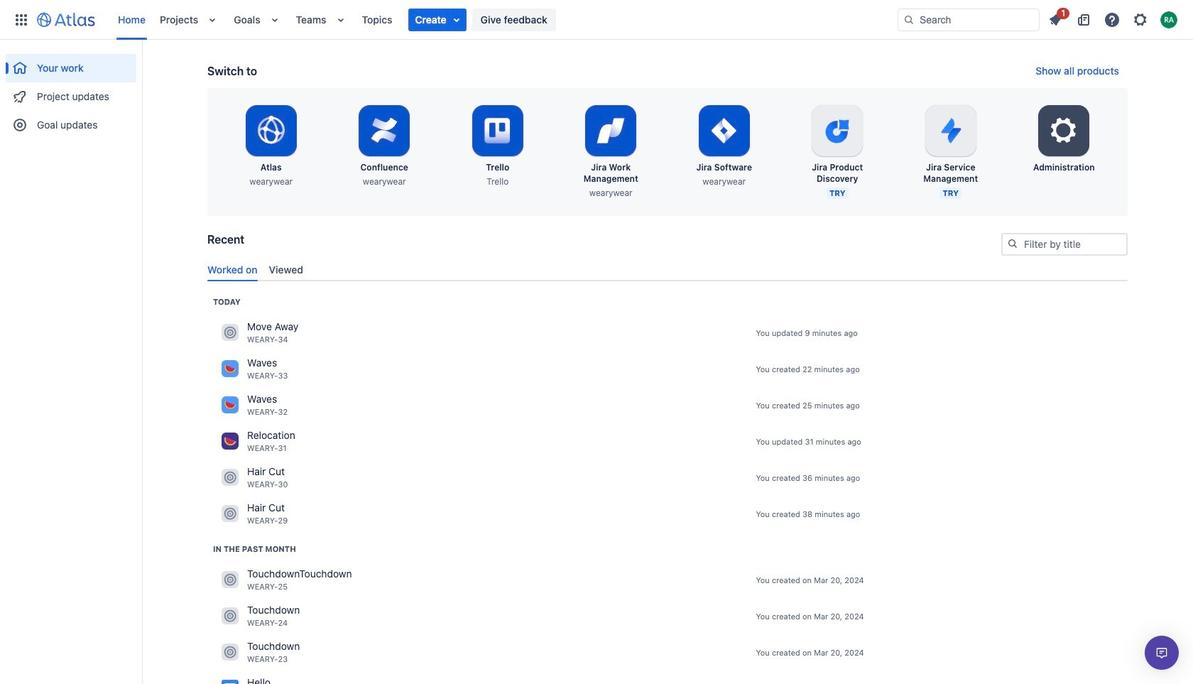 Task type: locate. For each thing, give the bounding box(es) containing it.
0 vertical spatial settings image
[[1133, 11, 1150, 28]]

1 heading from the top
[[213, 296, 241, 308]]

3 townsquare image from the top
[[222, 572, 239, 589]]

group
[[6, 40, 136, 144]]

3 townsquare image from the top
[[222, 397, 239, 414]]

1 horizontal spatial settings image
[[1133, 11, 1150, 28]]

list item inside list
[[408, 8, 467, 31]]

1 vertical spatial settings image
[[1048, 114, 1082, 148]]

None search field
[[898, 8, 1040, 31]]

list item
[[1043, 5, 1070, 31], [408, 8, 467, 31]]

settings image
[[1133, 11, 1150, 28], [1048, 114, 1082, 148]]

2 heading from the top
[[213, 544, 296, 555]]

0 vertical spatial heading
[[213, 296, 241, 308]]

townsquare image
[[222, 324, 239, 341], [222, 361, 239, 378], [222, 397, 239, 414], [222, 505, 239, 523]]

1 townsquare image from the top
[[222, 324, 239, 341]]

2 townsquare image from the top
[[222, 469, 239, 486]]

4 townsquare image from the top
[[222, 505, 239, 523]]

townsquare image
[[222, 433, 239, 450], [222, 469, 239, 486], [222, 572, 239, 589], [222, 608, 239, 625], [222, 644, 239, 661]]

list
[[111, 0, 898, 39], [1043, 5, 1185, 31]]

tab list
[[202, 258, 1134, 281]]

Search field
[[898, 8, 1040, 31]]

1 vertical spatial heading
[[213, 544, 296, 555]]

banner
[[0, 0, 1194, 40]]

heading for first townsquare image from the top
[[213, 296, 241, 308]]

0 horizontal spatial list item
[[408, 8, 467, 31]]

1 horizontal spatial list
[[1043, 5, 1185, 31]]

1 horizontal spatial list item
[[1043, 5, 1070, 31]]

heading
[[213, 296, 241, 308], [213, 544, 296, 555]]

top element
[[9, 0, 898, 39]]



Task type: describe. For each thing, give the bounding box(es) containing it.
1 townsquare image from the top
[[222, 433, 239, 450]]

5 townsquare image from the top
[[222, 644, 239, 661]]

switch to... image
[[13, 11, 30, 28]]

4 townsquare image from the top
[[222, 608, 239, 625]]

help image
[[1104, 11, 1121, 28]]

2 townsquare image from the top
[[222, 361, 239, 378]]

search image
[[904, 14, 915, 25]]

notifications image
[[1047, 11, 1065, 28]]

Filter by title field
[[1003, 235, 1127, 254]]

heading for the confluence icon
[[213, 544, 296, 555]]

search image
[[1008, 238, 1019, 249]]

confluence image
[[222, 680, 239, 684]]

open intercom messenger image
[[1154, 645, 1171, 662]]

0 horizontal spatial list
[[111, 0, 898, 39]]

account image
[[1161, 11, 1178, 28]]

0 horizontal spatial settings image
[[1048, 114, 1082, 148]]



Task type: vqa. For each thing, say whether or not it's contained in the screenshot.
search box
yes



